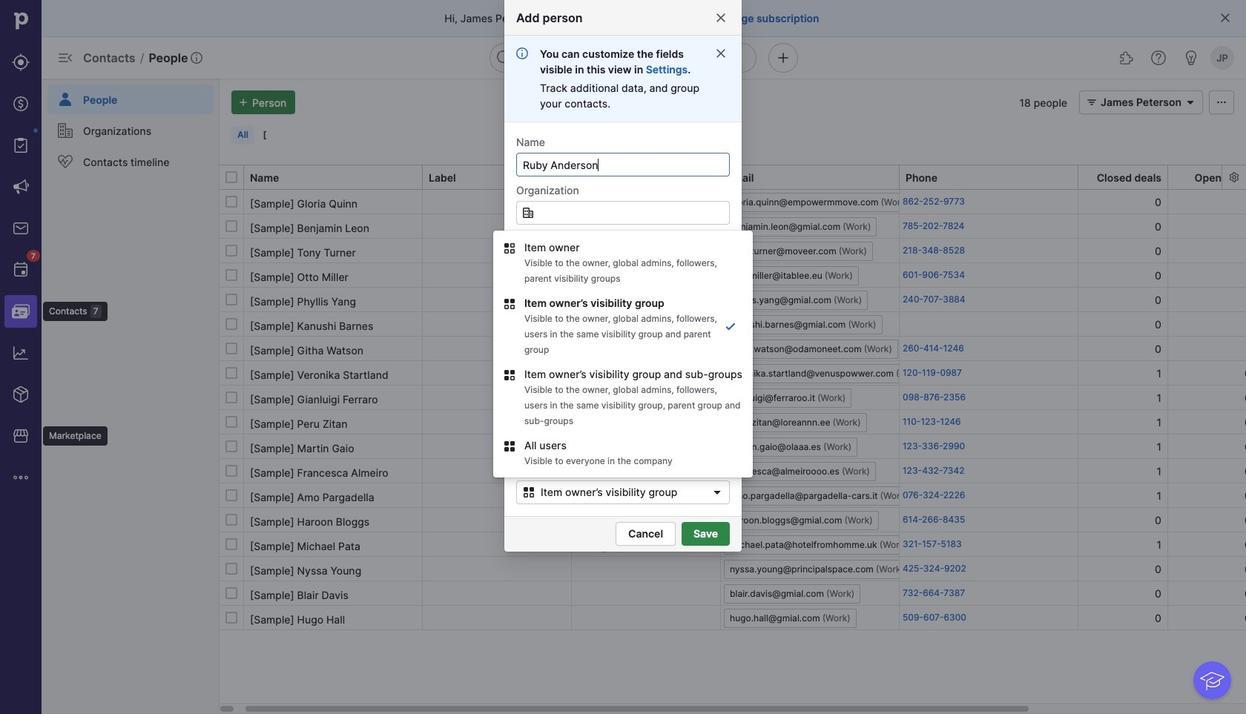 Task type: describe. For each thing, give the bounding box(es) containing it.
deals image
[[12, 95, 30, 113]]

Search Pipedrive field
[[490, 43, 757, 73]]

2 size s image from the top
[[225, 245, 237, 257]]

1 size s image from the top
[[225, 196, 237, 208]]

2 size s image from the top
[[225, 318, 237, 330]]

4 size s image from the top
[[225, 465, 237, 477]]

products image
[[12, 386, 30, 404]]

color info image
[[516, 47, 528, 59]]

color primary inverted image
[[234, 96, 252, 108]]

1 vertical spatial color undefined image
[[12, 261, 30, 279]]

3 size s image from the top
[[225, 441, 237, 452]]

more image
[[12, 469, 30, 487]]

knowledge center bot, also known as kc bot is an onboarding assistant that allows you to see the list of onboarding items in one place for quick and easy reference. this improves your in-app experience. image
[[1194, 662, 1231, 699]]

contacts image
[[12, 303, 30, 320]]

campaigns image
[[12, 178, 30, 196]]

7 size s image from the top
[[225, 392, 237, 404]]

quick add image
[[774, 49, 792, 67]]

8 size s image from the top
[[225, 416, 237, 428]]

menu toggle image
[[56, 49, 74, 67]]

sales assistant image
[[1182, 49, 1200, 67]]

4 size s image from the top
[[225, 294, 237, 306]]

close image
[[715, 12, 727, 24]]



Task type: vqa. For each thing, say whether or not it's contained in the screenshot.
the top color secondary icon
no



Task type: locate. For each thing, give the bounding box(es) containing it.
color undefined image
[[56, 122, 74, 139], [12, 261, 30, 279]]

0 horizontal spatial color undefined image
[[12, 261, 30, 279]]

marketplace image
[[12, 427, 30, 445]]

11 size s image from the top
[[225, 587, 237, 599]]

7 size s image from the top
[[225, 612, 237, 624]]

size s image
[[225, 220, 237, 232], [225, 245, 237, 257], [225, 269, 237, 281], [225, 294, 237, 306], [225, 343, 237, 355], [225, 367, 237, 379], [225, 392, 237, 404], [225, 416, 237, 428], [225, 539, 237, 550], [225, 563, 237, 575], [225, 587, 237, 599]]

6 size s image from the top
[[225, 514, 237, 526]]

None text field
[[516, 297, 620, 321], [516, 365, 620, 389], [516, 297, 620, 321], [516, 365, 620, 389]]

sales inbox image
[[12, 220, 30, 237]]

6 size s image from the top
[[225, 367, 237, 379]]

insights image
[[12, 344, 30, 362]]

menu item
[[42, 79, 220, 114], [0, 291, 42, 332]]

3 size s image from the top
[[225, 269, 237, 281]]

9 size s image from the top
[[225, 539, 237, 550]]

0 vertical spatial menu item
[[42, 79, 220, 114]]

color primary image
[[1083, 96, 1101, 108], [1182, 96, 1199, 108], [225, 171, 237, 183], [725, 320, 737, 332], [520, 487, 538, 498]]

quick help image
[[1150, 49, 1168, 67]]

1 size s image from the top
[[225, 220, 237, 232]]

5 size s image from the top
[[225, 343, 237, 355]]

size s image
[[225, 196, 237, 208], [225, 318, 237, 330], [225, 441, 237, 452], [225, 465, 237, 477], [225, 490, 237, 501], [225, 514, 237, 526], [225, 612, 237, 624]]

0 vertical spatial color undefined image
[[56, 122, 74, 139]]

info image
[[191, 52, 203, 64]]

10 size s image from the top
[[225, 563, 237, 575]]

None field
[[516, 201, 730, 225]]

dialog
[[0, 0, 1246, 714]]

color undefined image down menu toggle icon
[[56, 122, 74, 139]]

leads image
[[12, 53, 30, 71]]

menu
[[0, 0, 107, 714], [42, 79, 220, 714]]

1 vertical spatial menu item
[[0, 291, 42, 332]]

5 size s image from the top
[[225, 490, 237, 501]]

color undefined image
[[56, 90, 74, 108], [12, 136, 30, 154], [56, 153, 74, 171]]

home image
[[10, 10, 32, 32]]

color primary image
[[1219, 12, 1231, 24], [715, 47, 727, 59], [1213, 96, 1231, 108], [522, 207, 534, 219], [504, 243, 516, 254], [711, 255, 723, 267], [504, 298, 516, 310], [504, 369, 516, 381], [504, 441, 516, 452], [708, 487, 726, 498]]

None text field
[[516, 153, 730, 177], [516, 201, 730, 225], [516, 153, 730, 177], [516, 201, 730, 225]]

color undefined image up contacts icon
[[12, 261, 30, 279]]

1 horizontal spatial color undefined image
[[56, 122, 74, 139]]



